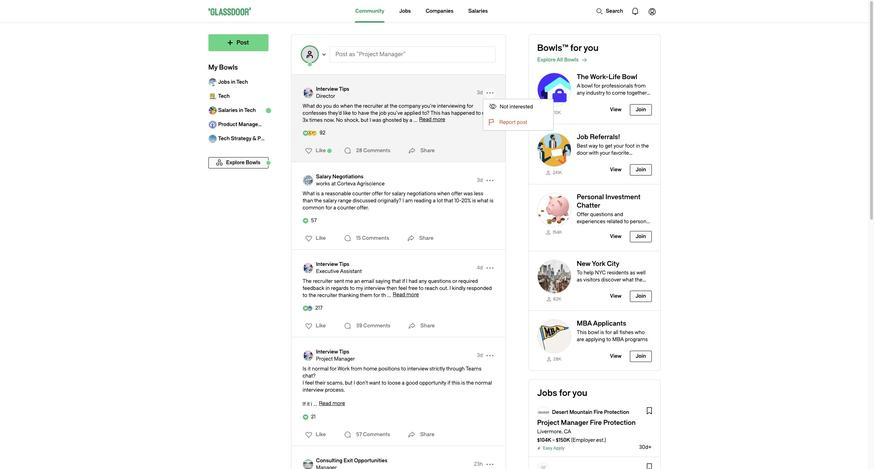 Task type: vqa. For each thing, say whether or not it's contained in the screenshot.
the rightmost 'me'
yes



Task type: describe. For each thing, give the bounding box(es) containing it.
image for bowl image for mba applicants
[[538, 320, 572, 354]]

visitors
[[584, 277, 601, 283]]

like for interview tips project manager
[[316, 432, 326, 438]]

57 for 57
[[311, 218, 317, 224]]

for inside is it normal for work from home positions to interview strictly through teams chat? i feel their scams, but i don't want to loose a good opportunity if this is the normal interview process. if it i ...
[[330, 366, 337, 372]]

required
[[459, 279, 478, 285]]

a inside what do you do when the recruiter at the company you're interviewing for confesses they'd like to have the job you've applied to? this has happened to me 3x times now. no shock, but i was ghosted by a ...
[[410, 117, 413, 123]]

3d link for for
[[477, 89, 483, 97]]

from inside is it normal for work from home positions to interview strictly through teams chat? i feel their scams, but i don't want to loose a good opportunity if this is the normal interview process. if it i ...
[[351, 366, 363, 372]]

job referrals!
[[577, 133, 621, 141]]

28
[[356, 148, 362, 154]]

read more for ghosted
[[419, 117, 446, 123]]

post
[[336, 51, 348, 58]]

the up have in the top of the page
[[355, 103, 362, 109]]

to inside the work-life bowl a bowl for professionals from any industry to come together and discuss the day-to-day happenings of work-life.
[[607, 90, 611, 96]]

to-
[[626, 97, 633, 103]]

jobs for jobs for you
[[538, 389, 558, 399]]

1 vertical spatial and
[[615, 212, 624, 218]]

1 like button from the top
[[301, 145, 328, 157]]

feel inside is it normal for work from home positions to interview strictly through teams chat? i feel their scams, but i don't want to loose a good opportunity if this is the normal interview process. if it i ...
[[305, 380, 314, 386]]

interviewing
[[437, 103, 466, 109]]

work-
[[612, 104, 625, 110]]

salaries in tech link
[[208, 104, 269, 118]]

easy apply
[[543, 446, 565, 451]]

57 comments
[[356, 432, 390, 438]]

tech strategy & product
[[218, 136, 277, 142]]

director
[[316, 93, 335, 99]]

what is a reasonable counter offer for salary negotiations when offer was less than the salary range discussed originally? i am reading a lot that 10-20% is what is common for a counter offer.
[[303, 191, 494, 211]]

to inside new york city to help nyc residents as well as visitors discover what the world's most popular city has to offer!
[[647, 284, 651, 290]]

image for bowl image for new york city
[[538, 260, 572, 294]]

0 vertical spatial mba
[[577, 320, 592, 328]]

share menu
[[483, 99, 554, 131]]

originally?
[[378, 198, 402, 204]]

salary negotiations works at corteva agriscience
[[316, 174, 385, 187]]

times
[[310, 117, 323, 123]]

1 vertical spatial interview
[[408, 366, 429, 372]]

comments for 15 comments
[[362, 235, 389, 242]]

is inside is it normal for work from home positions to interview strictly through teams chat? i feel their scams, but i don't want to loose a good opportunity if this is the normal interview process. if it i ...
[[462, 380, 465, 386]]

154k
[[553, 230, 563, 235]]

city
[[628, 284, 636, 290]]

applicants
[[594, 320, 627, 328]]

for inside what do you do when the recruiter at the company you're interviewing for confesses they'd like to have the job you've applied to? this has happened to me 3x times now. no shock, but i was ghosted by a ...
[[467, 103, 474, 109]]

to right the want
[[382, 380, 387, 386]]

loose
[[388, 380, 401, 386]]

1 vertical spatial mba
[[613, 337, 624, 343]]

tips for director
[[339, 86, 350, 92]]

happenings
[[577, 104, 605, 110]]

manager"
[[380, 51, 406, 58]]

the left job
[[371, 110, 378, 116]]

read more for th
[[393, 292, 419, 298]]

their
[[315, 380, 326, 386]]

ca
[[564, 429, 572, 435]]

post as "project manager"
[[336, 51, 406, 58]]

as inside button
[[349, 51, 355, 58]]

0 vertical spatial normal
[[312, 366, 329, 372]]

finance
[[577, 226, 595, 232]]

tips for executive
[[339, 262, 350, 268]]

3d for for
[[477, 90, 483, 96]]

the inside new york city to help nyc residents as well as visitors discover what the world's most popular city has to offer!
[[635, 277, 643, 283]]

any inside the recruiter sent me an email saying that if i had any questions or required feedback in regards to my interview then feel free to reach out.  i kindly responded to the recruiter thanking them for th ...
[[419, 279, 427, 285]]

what inside what is a reasonable counter offer for salary negotiations when offer was less than the salary range discussed originally? i am reading a lot that 10-20% is what is common for a counter offer.
[[477, 198, 489, 204]]

comments for 28 comments
[[364, 148, 391, 154]]

comments for 39 comments
[[364, 323, 391, 329]]

0 horizontal spatial salary
[[323, 198, 337, 204]]

what inside new york city to help nyc residents as well as visitors discover what the world's most popular city has to offer!
[[623, 277, 634, 283]]

2 vertical spatial recruiter
[[318, 293, 338, 299]]

ghosted
[[383, 117, 402, 123]]

to up shock,
[[352, 110, 357, 116]]

2 offer from the left
[[452, 191, 463, 197]]

3d link for teams
[[477, 353, 483, 360]]

desert mountain fire protection logo image
[[538, 407, 549, 419]]

this inside what do you do when the recruiter at the company you're interviewing for confesses they'd like to have the job you've applied to? this has happened to me 3x times now. no shock, but i was ghosted by a ...
[[431, 110, 441, 116]]

who
[[635, 330, 645, 336]]

now.
[[324, 117, 335, 123]]

217
[[316, 306, 323, 312]]

tech strategy & product link
[[208, 132, 277, 146]]

product inside 'product management' link
[[218, 122, 238, 128]]

the for work-
[[577, 73, 589, 81]]

for up desert
[[560, 389, 571, 399]]

this
[[452, 380, 460, 386]]

i inside what do you do when the recruiter at the company you're interviewing for confesses they'd like to have the job you've applied to? this has happened to me 3x times now. no shock, but i was ghosted by a ...
[[370, 117, 371, 123]]

work
[[338, 366, 350, 372]]

image for post author image for project
[[303, 351, 313, 361]]

works
[[316, 181, 330, 187]]

no
[[336, 117, 343, 123]]

applying
[[586, 337, 606, 343]]

tech down 'jobs in tech'
[[218, 93, 230, 99]]

23h
[[474, 462, 483, 468]]

salary negotiations link
[[316, 174, 385, 181]]

1 vertical spatial normal
[[475, 380, 492, 386]]

for inside the recruiter sent me an email saying that if i had any questions or required feedback in regards to my interview then feel free to reach out.  i kindly responded to the recruiter thanking them for th ...
[[374, 293, 380, 299]]

me inside what do you do when the recruiter at the company you're interviewing for confesses they'd like to have the job you've applied to? this has happened to me 3x times now. no shock, but i was ghosted by a ...
[[482, 110, 490, 116]]

to inside personal investment chatter offer questions and experiences related to personal finance and investments
[[625, 219, 629, 225]]

fire for manager
[[590, 419, 602, 427]]

interview tips link for director
[[316, 86, 350, 93]]

recruiter inside what do you do when the recruiter at the company you're interviewing for confesses they'd like to have the job you've applied to? this has happened to me 3x times now. no shock, but i was ghosted by a ...
[[363, 103, 383, 109]]

teams
[[466, 366, 482, 372]]

offer
[[577, 212, 589, 218]]

i down 'chat?'
[[303, 380, 304, 386]]

they'd
[[328, 110, 342, 116]]

read for i
[[319, 401, 332, 407]]

15
[[356, 235, 361, 242]]

more for applied
[[433, 117, 446, 123]]

57 for 57 comments
[[356, 432, 362, 438]]

consulting exit opportunities
[[316, 458, 388, 464]]

you're
[[422, 103, 436, 109]]

any inside the work-life bowl a bowl for professionals from any industry to come together and discuss the day-to-day happenings of work-life.
[[577, 90, 585, 96]]

15 comments
[[356, 235, 389, 242]]

strictly
[[430, 366, 445, 372]]

day
[[633, 97, 641, 103]]

in for jobs
[[231, 79, 236, 85]]

chatter
[[577, 202, 601, 210]]

1 horizontal spatial as
[[577, 277, 583, 283]]

tech up tech 'link'
[[237, 79, 248, 85]]

at inside salary negotiations works at corteva agriscience
[[332, 181, 336, 187]]

reading
[[414, 198, 432, 204]]

like button for salary negotiations works at corteva agriscience
[[301, 233, 328, 244]]

a down "reasonable" in the left top of the page
[[334, 205, 336, 211]]

the inside what is a reasonable counter offer for salary negotiations when offer was less than the salary range discussed originally? i am reading a lot that 10-20% is what is common for a counter offer.
[[315, 198, 322, 204]]

more for then
[[407, 292, 419, 298]]

interview tips director
[[316, 86, 350, 99]]

to left my
[[350, 286, 355, 292]]

community link
[[356, 0, 385, 23]]

the up you've
[[390, 103, 398, 109]]

0 vertical spatial salary
[[392, 191, 406, 197]]

like button for interview tips executive assistant
[[301, 321, 328, 332]]

10k link
[[538, 110, 572, 116]]

tech left strategy
[[218, 136, 230, 142]]

28 comments button
[[342, 144, 393, 158]]

i right out.
[[450, 286, 451, 292]]

bowl inside the work-life bowl a bowl for professionals from any industry to come together and discuss the day-to-day happenings of work-life.
[[582, 83, 593, 89]]

1 vertical spatial recruiter
[[313, 279, 333, 285]]

discussed
[[353, 198, 377, 204]]

2 vertical spatial and
[[596, 226, 605, 232]]

company
[[399, 103, 421, 109]]

what do you do when the recruiter at the company you're interviewing for confesses they'd like to have the job you've applied to? this has happened to me 3x times now. no shock, but i was ghosted by a ...
[[303, 103, 490, 123]]

range
[[338, 198, 352, 204]]

salary
[[316, 174, 331, 180]]

1 like from the top
[[316, 148, 326, 154]]

jobs in tech
[[218, 79, 248, 85]]

$104k
[[538, 438, 552, 444]]

management
[[239, 122, 271, 128]]

mba applicants this bowl is for all fishes who are applying to mba programs
[[577, 320, 648, 343]]

work-
[[591, 73, 609, 81]]

post as "project manager" button
[[330, 46, 496, 63]]

image for bowl image for personal investment chatter
[[538, 193, 572, 227]]

to right happened
[[476, 110, 481, 116]]

product inside tech strategy & product link
[[258, 136, 277, 142]]

jobs for jobs in tech
[[218, 79, 230, 85]]

a down "works"
[[321, 191, 324, 197]]

bowls™ for you
[[538, 43, 599, 53]]

this inside mba applicants this bowl is for all fishes who are applying to mba programs
[[577, 330, 587, 336]]

out.
[[440, 286, 449, 292]]

don't
[[357, 380, 368, 386]]

that inside the recruiter sent me an email saying that if i had any questions or required feedback in regards to my interview then feel free to reach out.  i kindly responded to the recruiter thanking them for th ...
[[392, 279, 401, 285]]

for right common
[[326, 205, 332, 211]]

but inside what do you do when the recruiter at the company you're interviewing for confesses they'd like to have the job you've applied to? this has happened to me 3x times now. no shock, but i was ghosted by a ...
[[361, 117, 369, 123]]

like
[[343, 110, 351, 116]]

the inside is it normal for work from home positions to interview strictly through teams chat? i feel their scams, but i don't want to loose a good opportunity if this is the normal interview process. if it i ...
[[467, 380, 474, 386]]

my
[[208, 64, 218, 71]]

read for ghosted
[[419, 117, 432, 123]]

have
[[358, 110, 370, 116]]

jobs for you
[[538, 389, 588, 399]]

... inside what do you do when the recruiter at the company you're interviewing for confesses they'd like to have the job you've applied to? this has happened to me 3x times now. no shock, but i was ghosted by a ...
[[414, 117, 418, 123]]

personal investment chatter offer questions and experiences related to personal finance and investments
[[577, 193, 651, 232]]

nyc
[[595, 270, 606, 276]]

1 vertical spatial it
[[307, 402, 310, 408]]

companies link
[[426, 0, 454, 23]]

protection for manager
[[604, 419, 636, 427]]

62k
[[554, 297, 562, 302]]

bowls™
[[538, 43, 569, 53]]

questions inside personal investment chatter offer questions and experiences related to personal finance and investments
[[591, 212, 614, 218]]

exit
[[344, 458, 353, 464]]

30d+
[[640, 445, 652, 451]]

industry
[[587, 90, 605, 96]]

of
[[606, 104, 611, 110]]

protection for mountain
[[605, 410, 630, 416]]

not
[[500, 104, 509, 110]]

product management
[[218, 122, 271, 128]]

but inside is it normal for work from home positions to interview strictly through teams chat? i feel their scams, but i don't want to loose a good opportunity if this is the normal interview process. if it i ...
[[345, 380, 353, 386]]

consulting
[[316, 458, 343, 464]]

jobs list element
[[529, 401, 661, 470]]

1 vertical spatial as
[[630, 270, 636, 276]]

at inside what do you do when the recruiter at the company you're interviewing for confesses they'd like to have the job you've applied to? this has happened to me 3x times now. no shock, but i was ghosted by a ...
[[384, 103, 389, 109]]

is inside mba applicants this bowl is for all fishes who are applying to mba programs
[[601, 330, 605, 336]]



Task type: locate. For each thing, give the bounding box(es) containing it.
0 vertical spatial any
[[577, 90, 585, 96]]

2 vertical spatial tips
[[339, 349, 350, 355]]

by
[[403, 117, 409, 123]]

share button for 28 comments
[[407, 144, 435, 158]]

to right positions
[[402, 366, 406, 372]]

you inside what do you do when the recruiter at the company you're interviewing for confesses they'd like to have the job you've applied to? this has happened to me 3x times now. no shock, but i was ghosted by a ...
[[323, 103, 332, 109]]

2 vertical spatial interview
[[316, 349, 338, 355]]

interview tips executive assistant
[[316, 262, 362, 275]]

1 horizontal spatial me
[[482, 110, 490, 116]]

... inside the recruiter sent me an email saying that if i had any questions or required feedback in regards to my interview then feel free to reach out.  i kindly responded to the recruiter thanking them for th ...
[[387, 293, 391, 299]]

has inside what do you do when the recruiter at the company you're interviewing for confesses they'd like to have the job you've applied to? this has happened to me 3x times now. no shock, but i was ghosted by a ...
[[442, 110, 450, 116]]

like button down common
[[301, 233, 328, 244]]

... inside is it normal for work from home positions to interview strictly through teams chat? i feel their scams, but i don't want to loose a good opportunity if this is the normal interview process. if it i ...
[[314, 402, 317, 408]]

happened
[[452, 110, 475, 116]]

like button down 21
[[301, 430, 328, 441]]

questions inside the recruiter sent me an email saying that if i had any questions or required feedback in regards to my interview then feel free to reach out.  i kindly responded to the recruiter thanking them for th ...
[[428, 279, 452, 285]]

0 vertical spatial me
[[482, 110, 490, 116]]

1 vertical spatial salary
[[323, 198, 337, 204]]

comments
[[364, 148, 391, 154], [362, 235, 389, 242], [364, 323, 391, 329], [363, 432, 390, 438]]

for left "all"
[[606, 330, 612, 336]]

1 vertical spatial if
[[448, 380, 451, 386]]

director button
[[316, 93, 350, 100]]

all
[[614, 330, 619, 336]]

jobs
[[400, 8, 411, 14], [218, 79, 230, 85], [538, 389, 558, 399]]

1 horizontal spatial feel
[[399, 286, 407, 292]]

2 horizontal spatial read more
[[419, 117, 446, 123]]

personal
[[631, 219, 651, 225]]

the inside the work-life bowl a bowl for professionals from any industry to come together and discuss the day-to-day happenings of work-life.
[[606, 97, 614, 103]]

tech
[[237, 79, 248, 85], [218, 93, 230, 99], [244, 107, 256, 114], [218, 136, 230, 142]]

57 inside button
[[356, 432, 362, 438]]

a inside is it normal for work from home positions to interview strictly through teams chat? i feel their scams, but i don't want to loose a good opportunity if this is the normal interview process. if it i ...
[[402, 380, 405, 386]]

57
[[311, 218, 317, 224], [356, 432, 362, 438]]

5 image for post author image from the top
[[303, 460, 313, 470]]

through
[[447, 366, 465, 372]]

read more button for th
[[393, 292, 419, 298]]

0 vertical spatial you
[[584, 43, 599, 53]]

for inside the work-life bowl a bowl for professionals from any industry to come together and discuss the day-to-day happenings of work-life.
[[594, 83, 601, 89]]

fire up project manager fire protection link
[[594, 410, 603, 416]]

0 horizontal spatial if
[[402, 279, 405, 285]]

tips up project manager button at the bottom of the page
[[339, 349, 350, 355]]

0 vertical spatial that
[[444, 198, 454, 204]]

0 horizontal spatial normal
[[312, 366, 329, 372]]

39 comments button
[[342, 319, 393, 333]]

1 interview tips link from the top
[[316, 86, 350, 93]]

2 vertical spatial more
[[333, 401, 345, 407]]

read down then
[[393, 292, 405, 298]]

help
[[584, 270, 594, 276]]

est.)
[[597, 438, 606, 444]]

interview inside interview tips executive assistant
[[316, 262, 338, 268]]

tips up director 'button'
[[339, 86, 350, 92]]

regards
[[331, 286, 349, 292]]

that inside what is a reasonable counter offer for salary negotiations when offer was less than the salary range discussed originally? i am reading a lot that 10-20% is what is common for a counter offer.
[[444, 198, 454, 204]]

in
[[231, 79, 236, 85], [239, 107, 243, 114], [326, 286, 330, 292]]

you up explore all bowls link
[[584, 43, 599, 53]]

jobs in tech link
[[208, 75, 269, 89]]

image for post author image for executive
[[303, 263, 313, 274]]

2 like button from the top
[[301, 233, 328, 244]]

you for jobs for you
[[573, 389, 588, 399]]

share for you're
[[421, 148, 435, 154]]

2 tips from the top
[[339, 262, 350, 268]]

world's
[[577, 284, 594, 290]]

3 image for post author image from the top
[[303, 263, 313, 274]]

tech up management
[[244, 107, 256, 114]]

1 horizontal spatial when
[[438, 191, 450, 197]]

image for bowl image up 241k link
[[538, 133, 572, 167]]

1 vertical spatial any
[[419, 279, 427, 285]]

1 vertical spatial counter
[[338, 205, 356, 211]]

it right is
[[308, 366, 311, 372]]

what up confesses
[[303, 103, 315, 109]]

good
[[406, 380, 418, 386]]

toogle identity image
[[301, 46, 318, 63]]

39 comments
[[356, 323, 391, 329]]

0 vertical spatial ...
[[414, 117, 418, 123]]

3x
[[303, 117, 308, 123]]

in left regards
[[326, 286, 330, 292]]

&
[[253, 136, 257, 142]]

project inside project manager fire protection livermore, ca $104k - $150k (employer est.)
[[538, 419, 560, 427]]

image for post author image for director
[[303, 88, 313, 98]]

york
[[592, 260, 606, 268]]

interview tips link up executive
[[316, 261, 362, 268]]

if left had
[[402, 279, 405, 285]]

feel left free
[[399, 286, 407, 292]]

and inside the work-life bowl a bowl for professionals from any industry to come together and discuss the day-to-day happenings of work-life.
[[577, 97, 586, 103]]

to inside mba applicants this bowl is for all fishes who are applying to mba programs
[[607, 337, 612, 343]]

more down you're
[[433, 117, 446, 123]]

was inside what do you do when the recruiter at the company you're interviewing for confesses they'd like to have the job you've applied to? this has happened to me 3x times now. no shock, but i was ghosted by a ...
[[372, 117, 382, 123]]

3 3d link from the top
[[477, 353, 483, 360]]

in up tech 'link'
[[231, 79, 236, 85]]

read more for i
[[319, 401, 345, 407]]

what down less
[[477, 198, 489, 204]]

report post menu item
[[484, 115, 554, 130]]

0 horizontal spatial as
[[349, 51, 355, 58]]

1 image for post author image from the top
[[303, 88, 313, 98]]

in for salaries
[[239, 107, 243, 114]]

1 vertical spatial at
[[332, 181, 336, 187]]

image for bowl image for the work-life bowl
[[538, 73, 572, 107]]

... right i
[[314, 402, 317, 408]]

0 horizontal spatial offer
[[372, 191, 383, 197]]

interview for executive
[[316, 262, 338, 268]]

i inside what is a reasonable counter offer for salary negotiations when offer was less than the salary range discussed originally? i am reading a lot that 10-20% is what is common for a counter offer.
[[403, 198, 404, 204]]

image for post author image left consulting
[[303, 460, 313, 470]]

interview up good
[[408, 366, 429, 372]]

1 vertical spatial tips
[[339, 262, 350, 268]]

image for post author image left executive
[[303, 263, 313, 274]]

0 vertical spatial fire
[[594, 410, 603, 416]]

from inside the work-life bowl a bowl for professionals from any industry to come together and discuss the day-to-day happenings of work-life.
[[635, 83, 646, 89]]

0 horizontal spatial at
[[332, 181, 336, 187]]

investment
[[606, 193, 641, 201]]

1 3d link from the top
[[477, 89, 483, 97]]

what for confesses
[[303, 103, 315, 109]]

read more down to? on the left of page
[[419, 117, 446, 123]]

project inside interview tips project manager
[[316, 356, 333, 362]]

2 vertical spatial jobs
[[538, 389, 558, 399]]

mba up are
[[577, 320, 592, 328]]

0 horizontal spatial questions
[[428, 279, 452, 285]]

5 image for bowl image from the top
[[538, 320, 572, 354]]

image for post author image for works
[[303, 175, 313, 186]]

professionals
[[602, 83, 634, 89]]

2 horizontal spatial in
[[326, 286, 330, 292]]

to?
[[423, 110, 430, 116]]

3 tips from the top
[[339, 349, 350, 355]]

feel
[[399, 286, 407, 292], [305, 380, 314, 386]]

offer down agriscience
[[372, 191, 383, 197]]

the inside the recruiter sent me an email saying that if i had any questions or required feedback in regards to my interview then feel free to reach out.  i kindly responded to the recruiter thanking them for th ...
[[303, 279, 312, 285]]

report post
[[500, 120, 528, 126]]

1 vertical spatial project
[[538, 419, 560, 427]]

1 vertical spatial read more button
[[393, 292, 419, 298]]

in inside the recruiter sent me an email saying that if i had any questions or required feedback in regards to my interview then feel free to reach out.  i kindly responded to the recruiter thanking them for th ...
[[326, 286, 330, 292]]

not interested
[[500, 104, 533, 110]]

job
[[577, 133, 589, 141]]

2 3d from the top
[[477, 178, 483, 184]]

read right i
[[319, 401, 332, 407]]

protection up project manager fire protection link
[[605, 410, 630, 416]]

you for what do you do when the recruiter at the company you're interviewing for confesses they'd like to have the job you've applied to? this has happened to me 3x times now. no shock, but i was ghosted by a ...
[[323, 103, 332, 109]]

read more button down process.
[[319, 401, 345, 407]]

read more down process.
[[319, 401, 345, 407]]

interview up the director
[[316, 86, 338, 92]]

but down have in the top of the page
[[361, 117, 369, 123]]

comments for 57 comments
[[363, 432, 390, 438]]

was up "20%"
[[464, 191, 473, 197]]

at
[[384, 103, 389, 109], [332, 181, 336, 187]]

1 horizontal spatial do
[[333, 103, 339, 109]]

1 tips from the top
[[339, 86, 350, 92]]

me inside the recruiter sent me an email saying that if i had any questions or required feedback in regards to my interview then feel free to reach out.  i kindly responded to the recruiter thanking them for th ...
[[346, 279, 353, 285]]

4 image for bowl image from the top
[[538, 260, 572, 294]]

image for bowl image
[[538, 73, 572, 107], [538, 133, 572, 167], [538, 193, 572, 227], [538, 260, 572, 294], [538, 320, 572, 354]]

image for post author image
[[303, 88, 313, 98], [303, 175, 313, 186], [303, 263, 313, 274], [303, 351, 313, 361], [303, 460, 313, 470]]

4 like from the top
[[316, 432, 326, 438]]

57 down common
[[311, 218, 317, 224]]

0 vertical spatial tips
[[339, 86, 350, 92]]

day-
[[615, 97, 626, 103]]

1 vertical spatial this
[[577, 330, 587, 336]]

responded
[[467, 286, 492, 292]]

from up together
[[635, 83, 646, 89]]

thanking
[[339, 293, 359, 299]]

protection up est.)
[[604, 419, 636, 427]]

1 image for bowl image from the top
[[538, 73, 572, 107]]

image for bowl image up 62k link
[[538, 260, 572, 294]]

for inside mba applicants this bowl is for all fishes who are applying to mba programs
[[606, 330, 612, 336]]

interview for project
[[316, 349, 338, 355]]

0 horizontal spatial ...
[[314, 402, 317, 408]]

counter
[[353, 191, 371, 197], [338, 205, 356, 211]]

to
[[607, 90, 611, 96], [352, 110, 357, 116], [476, 110, 481, 116], [625, 219, 629, 225], [647, 284, 651, 290], [350, 286, 355, 292], [419, 286, 424, 292], [303, 293, 308, 299], [607, 337, 612, 343], [402, 366, 406, 372], [382, 380, 387, 386]]

interview tips link for project
[[316, 349, 355, 356]]

project manager fire protection link
[[538, 419, 636, 427]]

3 interview tips link from the top
[[316, 349, 355, 356]]

2 horizontal spatial read
[[419, 117, 432, 123]]

offer
[[372, 191, 383, 197], [452, 191, 463, 197]]

1 vertical spatial questions
[[428, 279, 452, 285]]

like for interview tips executive assistant
[[316, 323, 326, 329]]

read for th
[[393, 292, 405, 298]]

interested
[[510, 104, 533, 110]]

2 vertical spatial 3d link
[[477, 353, 483, 360]]

2 image for post author image from the top
[[303, 175, 313, 186]]

what inside what is a reasonable counter offer for salary negotiations when offer was less than the salary range discussed originally? i am reading a lot that 10-20% is what is common for a counter offer.
[[303, 191, 315, 197]]

4 like button from the top
[[301, 430, 328, 441]]

share for strictly
[[421, 432, 435, 438]]

1 3d from the top
[[477, 90, 483, 96]]

tips for project
[[339, 349, 350, 355]]

my bowls
[[208, 64, 238, 71]]

1 vertical spatial product
[[258, 136, 277, 142]]

tips inside interview tips executive assistant
[[339, 262, 350, 268]]

share button for 39 comments
[[407, 319, 435, 333]]

0 vertical spatial as
[[349, 51, 355, 58]]

2 what from the top
[[303, 191, 315, 197]]

1 interview from the top
[[316, 86, 338, 92]]

3 image for bowl image from the top
[[538, 193, 572, 227]]

me left an at the bottom of the page
[[346, 279, 353, 285]]

4 image for post author image from the top
[[303, 351, 313, 361]]

2 horizontal spatial read more button
[[419, 117, 446, 123]]

when up 'like'
[[340, 103, 353, 109]]

0 vertical spatial what
[[477, 198, 489, 204]]

comments inside "button"
[[362, 235, 389, 242]]

a
[[577, 83, 581, 89]]

interview for director
[[316, 86, 338, 92]]

sent
[[334, 279, 344, 285]]

image for post author image up is
[[303, 351, 313, 361]]

protection inside project manager fire protection livermore, ca $104k - $150k (employer est.)
[[604, 419, 636, 427]]

job
[[380, 110, 387, 116]]

1 horizontal spatial product
[[258, 136, 277, 142]]

3 like from the top
[[316, 323, 326, 329]]

like button down 217
[[301, 321, 328, 332]]

0 vertical spatial bowls
[[565, 57, 579, 63]]

manager inside project manager fire protection livermore, ca $104k - $150k (employer est.)
[[561, 419, 589, 427]]

2 horizontal spatial ...
[[414, 117, 418, 123]]

for up the originally?
[[384, 191, 391, 197]]

read more button for i
[[319, 401, 345, 407]]

2 vertical spatial ...
[[314, 402, 317, 408]]

share button for 57 comments
[[406, 428, 435, 442]]

was inside what is a reasonable counter offer for salary negotiations when offer was less than the salary range discussed originally? i am reading a lot that 10-20% is what is common for a counter offer.
[[464, 191, 473, 197]]

0 vertical spatial this
[[431, 110, 441, 116]]

them
[[360, 293, 373, 299]]

interview tips link
[[316, 86, 350, 93], [316, 261, 362, 268], [316, 349, 355, 356]]

1 horizontal spatial normal
[[475, 380, 492, 386]]

3 3d from the top
[[477, 353, 483, 359]]

bowl up applying
[[588, 330, 600, 336]]

1 vertical spatial me
[[346, 279, 353, 285]]

interview tips link up work
[[316, 349, 355, 356]]

1 vertical spatial was
[[464, 191, 473, 197]]

2 vertical spatial read more button
[[319, 401, 345, 407]]

salary down "reasonable" in the left top of the page
[[323, 198, 337, 204]]

0 vertical spatial read
[[419, 117, 432, 123]]

3 interview from the top
[[316, 349, 338, 355]]

1 horizontal spatial and
[[596, 226, 605, 232]]

if left this
[[448, 380, 451, 386]]

read down to? on the left of page
[[419, 117, 432, 123]]

2 interview from the top
[[316, 262, 338, 268]]

0 horizontal spatial salaries
[[218, 107, 238, 114]]

for up happened
[[467, 103, 474, 109]]

mba
[[577, 320, 592, 328], [613, 337, 624, 343]]

has right city
[[637, 284, 645, 290]]

2 vertical spatial you
[[573, 389, 588, 399]]

common
[[303, 205, 325, 211]]

jobs up desert mountain fire protection logo
[[538, 389, 558, 399]]

1 horizontal spatial read more
[[393, 292, 419, 298]]

0 horizontal spatial in
[[231, 79, 236, 85]]

interview up project manager button at the bottom of the page
[[316, 349, 338, 355]]

offer up 10-
[[452, 191, 463, 197]]

me
[[482, 110, 490, 116], [346, 279, 353, 285]]

chat?
[[303, 373, 316, 379]]

2 like from the top
[[316, 235, 326, 242]]

more for want
[[333, 401, 345, 407]]

the up common
[[315, 198, 322, 204]]

(employer
[[572, 438, 595, 444]]

the inside the work-life bowl a bowl for professionals from any industry to come together and discuss the day-to-day happenings of work-life.
[[577, 73, 589, 81]]

related
[[607, 219, 623, 225]]

do up confesses
[[316, 103, 322, 109]]

comments right 15
[[362, 235, 389, 242]]

interview tips link up the director
[[316, 86, 350, 93]]

to right city
[[647, 284, 651, 290]]

i left had
[[406, 279, 408, 285]]

do up they'd on the top of page
[[333, 103, 339, 109]]

when inside what do you do when the recruiter at the company you're interviewing for confesses they'd like to have the job you've applied to? this has happened to me 3x times now. no shock, but i was ghosted by a ...
[[340, 103, 353, 109]]

image for bowl image up 28k link
[[538, 320, 572, 354]]

0 vertical spatial protection
[[605, 410, 630, 416]]

3d link
[[477, 89, 483, 97], [477, 177, 483, 184], [477, 353, 483, 360]]

to left come
[[607, 90, 611, 96]]

in down tech 'link'
[[239, 107, 243, 114]]

interview tips link for executive
[[316, 261, 362, 268]]

when up lot
[[438, 191, 450, 197]]

like
[[316, 148, 326, 154], [316, 235, 326, 242], [316, 323, 326, 329], [316, 432, 326, 438]]

in inside 'link'
[[239, 107, 243, 114]]

0 horizontal spatial manager
[[334, 356, 355, 362]]

interview inside interview tips project manager
[[316, 349, 338, 355]]

explore
[[538, 57, 556, 63]]

0 vertical spatial has
[[442, 110, 450, 116]]

you down the director
[[323, 103, 332, 109]]

2 image for bowl image from the top
[[538, 133, 572, 167]]

fishes
[[620, 330, 634, 336]]

0 horizontal spatial but
[[345, 380, 353, 386]]

57 up "consulting exit opportunities"
[[356, 432, 362, 438]]

2 horizontal spatial more
[[433, 117, 446, 123]]

if inside is it normal for work from home positions to interview strictly through teams chat? i feel their scams, but i don't want to loose a good opportunity if this is the normal interview process. if it i ...
[[448, 380, 451, 386]]

and
[[577, 97, 586, 103], [615, 212, 624, 218], [596, 226, 605, 232]]

bowl inside mba applicants this bowl is for all fishes who are applying to mba programs
[[588, 330, 600, 336]]

you up mountain
[[573, 389, 588, 399]]

92
[[320, 130, 326, 136]]

0 vertical spatial read more
[[419, 117, 446, 123]]

0 vertical spatial interview
[[316, 86, 338, 92]]

0 horizontal spatial when
[[340, 103, 353, 109]]

that right lot
[[444, 198, 454, 204]]

1 vertical spatial when
[[438, 191, 450, 197]]

image for bowl image for job referrals!
[[538, 133, 572, 167]]

0 vertical spatial counter
[[353, 191, 371, 197]]

20%
[[462, 198, 471, 204]]

feedback
[[303, 286, 325, 292]]

th
[[382, 293, 386, 299]]

feel down 'chat?'
[[305, 380, 314, 386]]

2 vertical spatial interview tips link
[[316, 349, 355, 356]]

"project
[[357, 51, 378, 58]]

2 interview tips link from the top
[[316, 261, 362, 268]]

applied
[[404, 110, 421, 116]]

jobs left companies
[[400, 8, 411, 14]]

0 vertical spatial the
[[577, 73, 589, 81]]

you for bowls™ for you
[[584, 43, 599, 53]]

0 horizontal spatial from
[[351, 366, 363, 372]]

as down to
[[577, 277, 583, 283]]

... for interview tips executive assistant
[[387, 293, 391, 299]]

consulting exit opportunities link
[[316, 458, 388, 465]]

2 do from the left
[[333, 103, 339, 109]]

like button
[[301, 145, 328, 157], [301, 233, 328, 244], [301, 321, 328, 332], [301, 430, 328, 441]]

share button for 15 comments
[[405, 232, 434, 246]]

0 vertical spatial it
[[308, 366, 311, 372]]

3d for teams
[[477, 353, 483, 359]]

salaries inside 'link'
[[218, 107, 238, 114]]

has inside new york city to help nyc residents as well as visitors discover what the world's most popular city has to offer!
[[637, 284, 645, 290]]

0 vertical spatial interview
[[365, 286, 386, 292]]

0 horizontal spatial interview
[[303, 388, 324, 394]]

1 offer from the left
[[372, 191, 383, 197]]

or
[[453, 279, 458, 285]]

new york city to help nyc residents as well as visitors discover what the world's most popular city has to offer!
[[577, 260, 651, 297]]

the down feedback in the left of the page
[[309, 293, 316, 299]]

1 do from the left
[[316, 103, 322, 109]]

salaries for salaries
[[469, 8, 488, 14]]

21
[[311, 414, 316, 420]]

email
[[362, 279, 375, 285]]

comments right 39
[[364, 323, 391, 329]]

tips inside interview tips project manager
[[339, 349, 350, 355]]

image for bowl image up 154k link
[[538, 193, 572, 227]]

2 vertical spatial read more
[[319, 401, 345, 407]]

1 horizontal spatial 57
[[356, 432, 362, 438]]

2 3d link from the top
[[477, 177, 483, 184]]

more
[[433, 117, 446, 123], [407, 292, 419, 298], [333, 401, 345, 407]]

tips up executive assistant button
[[339, 262, 350, 268]]

a left lot
[[433, 198, 436, 204]]

3 like button from the top
[[301, 321, 328, 332]]

fire down desert mountain fire protection
[[590, 419, 602, 427]]

28 comments
[[356, 148, 391, 154]]

the for recruiter
[[303, 279, 312, 285]]

when inside what is a reasonable counter offer for salary negotiations when offer was less than the salary range discussed originally? i am reading a lot that 10-20% is what is common for a counter offer.
[[438, 191, 450, 197]]

... right th
[[387, 293, 391, 299]]

what inside what do you do when the recruiter at the company you're interviewing for confesses they'd like to have the job you've applied to? this has happened to me 3x times now. no shock, but i was ghosted by a ...
[[303, 103, 315, 109]]

1 horizontal spatial read
[[393, 292, 405, 298]]

feel inside the recruiter sent me an email saying that if i had any questions or required feedback in regards to my interview then feel free to reach out.  i kindly responded to the recruiter thanking them for th ...
[[399, 286, 407, 292]]

fire inside project manager fire protection livermore, ca $104k - $150k (employer est.)
[[590, 419, 602, 427]]

the up of
[[606, 97, 614, 103]]

2 vertical spatial read
[[319, 401, 332, 407]]

0 vertical spatial 3d
[[477, 90, 483, 96]]

1 vertical spatial read more
[[393, 292, 419, 298]]

read
[[419, 117, 432, 123], [393, 292, 405, 298], [319, 401, 332, 407]]

1 vertical spatial what
[[623, 277, 634, 283]]

salaries for salaries in tech
[[218, 107, 238, 114]]

0 horizontal spatial has
[[442, 110, 450, 116]]

interview inside the recruiter sent me an email saying that if i had any questions or required feedback in regards to my interview then feel free to reach out.  i kindly responded to the recruiter thanking them for th ...
[[365, 286, 386, 292]]

-
[[553, 438, 555, 444]]

1 vertical spatial the
[[303, 279, 312, 285]]

0 vertical spatial questions
[[591, 212, 614, 218]]

comments inside button
[[364, 148, 391, 154]]

... for interview tips project manager
[[314, 402, 317, 408]]

like for salary negotiations works at corteva agriscience
[[316, 235, 326, 242]]

then
[[387, 286, 397, 292]]

1 vertical spatial interview tips link
[[316, 261, 362, 268]]

0 vertical spatial and
[[577, 97, 586, 103]]

agriscience
[[357, 181, 385, 187]]

more down process.
[[333, 401, 345, 407]]

like down "92"
[[316, 148, 326, 154]]

come
[[613, 90, 626, 96]]

what for than
[[303, 191, 315, 197]]

jobs for jobs
[[400, 8, 411, 14]]

1 vertical spatial feel
[[305, 380, 314, 386]]

28k link
[[538, 357, 572, 362]]

this right to? on the left of page
[[431, 110, 441, 116]]

bowls right all
[[565, 57, 579, 63]]

1 vertical spatial bowls
[[219, 64, 238, 71]]

the inside the recruiter sent me an email saying that if i had any questions or required feedback in regards to my interview then feel free to reach out.  i kindly responded to the recruiter thanking them for th ...
[[309, 293, 316, 299]]

1 vertical spatial 3d
[[477, 178, 483, 184]]

you
[[584, 43, 599, 53], [323, 103, 332, 109], [573, 389, 588, 399]]

to right free
[[419, 286, 424, 292]]

... down applied
[[414, 117, 418, 123]]

0 vertical spatial bowl
[[582, 83, 593, 89]]

the recruiter sent me an email saying that if i had any questions or required feedback in regards to my interview then feel free to reach out.  i kindly responded to the recruiter thanking them for th ...
[[303, 279, 492, 299]]

0 vertical spatial was
[[372, 117, 382, 123]]

interview up executive
[[316, 262, 338, 268]]

2 vertical spatial 3d
[[477, 353, 483, 359]]

assistant
[[340, 269, 362, 275]]

read more button down to? on the left of page
[[419, 117, 446, 123]]

like button for interview tips project manager
[[301, 430, 328, 441]]

scams,
[[327, 380, 344, 386]]

share for had
[[421, 323, 435, 329]]

1 vertical spatial has
[[637, 284, 645, 290]]

image for post author image left "works"
[[303, 175, 313, 186]]

has down the interviewing
[[442, 110, 450, 116]]

0 horizontal spatial and
[[577, 97, 586, 103]]

0 horizontal spatial do
[[316, 103, 322, 109]]

if inside the recruiter sent me an email saying that if i had any questions or required feedback in regards to my interview then feel free to reach out.  i kindly responded to the recruiter thanking them for th ...
[[402, 279, 405, 285]]

read more button for ghosted
[[419, 117, 446, 123]]

tips inside interview tips director
[[339, 86, 350, 92]]

interview inside interview tips director
[[316, 86, 338, 92]]

0 horizontal spatial feel
[[305, 380, 314, 386]]

fire for mountain
[[594, 410, 603, 416]]

62k link
[[538, 296, 572, 302]]

1 what from the top
[[303, 103, 315, 109]]

as left the well on the bottom right
[[630, 270, 636, 276]]

to down feedback in the left of the page
[[303, 293, 308, 299]]

not interested menu item
[[484, 99, 554, 115]]

1 horizontal spatial more
[[407, 292, 419, 298]]

manager inside interview tips project manager
[[334, 356, 355, 362]]

0 horizontal spatial project
[[316, 356, 333, 362]]

opportunities
[[354, 458, 388, 464]]

i left "don't"
[[354, 380, 355, 386]]

salary up the originally?
[[392, 191, 406, 197]]

from right work
[[351, 366, 363, 372]]

for up "explore all bowls"
[[571, 43, 582, 53]]



